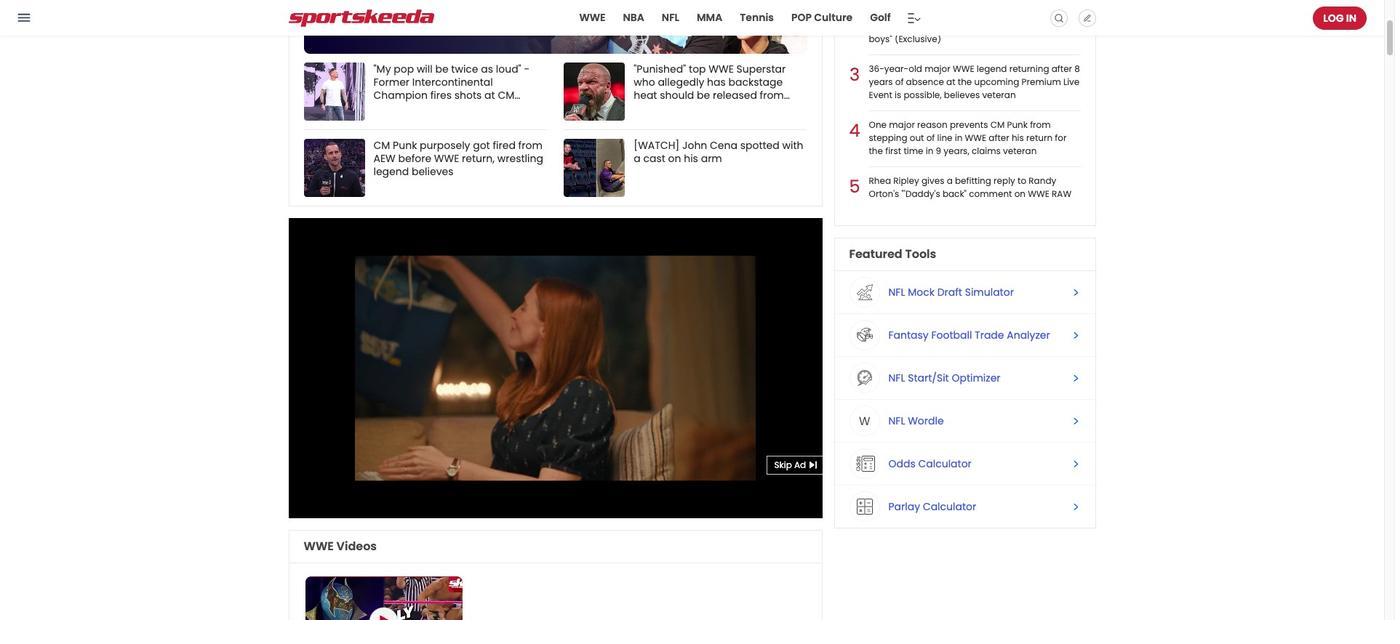 Task type: describe. For each thing, give the bounding box(es) containing it.
calculator for parlay calculator
[[923, 499, 976, 514]]

rhea ripley gives a befitting reply to randy orton's "'daddy's back" comment on wwe raw
[[869, 175, 1072, 200]]

fantasy football trade analyzer
[[889, 328, 1050, 342]]

fantasy
[[889, 328, 929, 342]]

on inside [watch] john cena spotted with a cast on his arm
[[668, 151, 681, 166]]

twice
[[451, 62, 478, 76]]

live
[[1063, 76, 1080, 88]]

be inside "punished" top wwe superstar who allegedly has backstage heat should be released from contract if creative has nothing for her, says stevie richards
[[697, 88, 710, 103]]

pop
[[791, 10, 812, 25]]

chevron right image for nfl wordle
[[1073, 418, 1078, 425]]

of inside one major reason prevents cm punk from stepping out of line in wwe after his return for the first time in 9 years, claims veteran
[[926, 132, 935, 144]]

2 vertical spatial in
[[926, 145, 934, 157]]

for inside one major reason prevents cm punk from stepping out of line in wwe after his return for the first time in 9 years, claims veteran
[[1055, 132, 1067, 144]]

pop culture link
[[790, 0, 854, 36]]

chevron right image for analyzer
[[1073, 332, 1078, 339]]

a inside [watch] john cena spotted with a cast on his arm
[[634, 151, 641, 166]]

[watch] john cena spotted with a cast on his arm image
[[564, 139, 625, 197]]

on inside rhea ripley gives a befitting reply to randy orton's "'daddy's back" comment on wwe raw
[[1014, 188, 1026, 200]]

golf link
[[869, 0, 892, 36]]

major inside 36-year-old major wwe legend returning after 8 years of absence at the upcoming premium live event is possible, believes veteran
[[925, 63, 951, 75]]

nfl link
[[660, 0, 681, 36]]

premium
[[1022, 76, 1061, 88]]

her,
[[650, 114, 669, 129]]

mma link
[[695, 0, 724, 36]]

cm inside the "my pop will be twice as loud" - former intercontinental champion fires shots at cm punk's wwe return
[[498, 88, 514, 103]]

out
[[910, 132, 924, 144]]

mma
[[697, 10, 722, 25]]

superstar
[[737, 62, 786, 76]]

veteran inside 36-year-old major wwe legend returning after 8 years of absence at the upcoming premium live event is possible, believes veteran
[[982, 89, 1016, 101]]

return inside one major reason prevents cm punk from stepping out of line in wwe after his return for the first time in 9 years, claims veteran
[[1026, 132, 1053, 144]]

culture
[[814, 10, 853, 25]]

log in
[[1323, 11, 1357, 25]]

at inside 36-year-old major wwe legend returning after 8 years of absence at the upcoming premium live event is possible, believes veteran
[[946, 76, 956, 88]]

featured tools
[[849, 246, 936, 263]]

john
[[682, 138, 707, 153]]

"punished" top wwe superstar who allegedly has backstage heat should be released from contract if creative has nothing for her, says stevie richards
[[634, 62, 793, 129]]

creative
[[689, 101, 730, 116]]

chevron right image for simulator
[[1073, 289, 1078, 296]]

tool img image for nfl wordle
[[850, 407, 879, 436]]

spotted
[[740, 138, 780, 153]]

agrees
[[888, 7, 918, 19]]

nfl for nfl mock draft simulator
[[889, 285, 905, 299]]

back"
[[943, 188, 967, 200]]

a inside the ec3 agrees this wwe raw star is a generational talent: "i'm always going to take the side of the boys" (exclusive)
[[1012, 7, 1018, 19]]

his inside one major reason prevents cm punk from stepping out of line in wwe after his return for the first time in 9 years, claims veteran
[[1012, 132, 1024, 144]]

golf
[[870, 10, 891, 25]]

veteran inside one major reason prevents cm punk from stepping out of line in wwe after his return for the first time in 9 years, claims veteran
[[1003, 145, 1037, 157]]

richards
[[731, 114, 775, 129]]

[watch]
[[634, 138, 680, 153]]

champion
[[374, 88, 428, 103]]

featured
[[849, 246, 902, 263]]

"'daddy's
[[902, 188, 940, 200]]

is inside 36-year-old major wwe legend returning after 8 years of absence at the upcoming premium live event is possible, believes veteran
[[895, 89, 901, 101]]

pop culture
[[791, 10, 853, 25]]

reply
[[994, 175, 1015, 187]]

9
[[936, 145, 941, 157]]

analyzer
[[1007, 328, 1050, 342]]

who
[[634, 75, 655, 89]]

comment
[[969, 188, 1012, 200]]

first
[[885, 145, 901, 157]]

going
[[949, 20, 974, 32]]

is inside the ec3 agrees this wwe raw star is a generational talent: "i'm always going to take the side of the boys" (exclusive)
[[1003, 7, 1010, 19]]

1 vertical spatial has
[[733, 101, 751, 116]]

raw inside the ec3 agrees this wwe raw star is a generational talent: "i'm always going to take the side of the boys" (exclusive)
[[962, 7, 982, 19]]

nfl for nfl
[[662, 10, 679, 25]]

cena
[[710, 138, 738, 153]]

nba link
[[622, 0, 646, 36]]

wwe inside "punished" top wwe superstar who allegedly has backstage heat should be released from contract if creative has nothing for her, says stevie richards
[[709, 62, 734, 76]]

nfl for nfl start/sit optimizer
[[889, 371, 905, 385]]

years
[[869, 76, 893, 88]]

from inside "punished" top wwe superstar who allegedly has backstage heat should be released from contract if creative has nothing for her, says stevie richards
[[760, 88, 784, 103]]

old
[[909, 63, 922, 75]]

claims
[[972, 145, 1001, 157]]

legend inside 36-year-old major wwe legend returning after 8 years of absence at the upcoming premium live event is possible, believes veteran
[[977, 63, 1007, 75]]

upcoming
[[974, 76, 1019, 88]]

believes inside 36-year-old major wwe legend returning after 8 years of absence at the upcoming premium live event is possible, believes veteran
[[944, 89, 980, 101]]

event
[[869, 89, 892, 101]]

fired
[[493, 138, 516, 153]]

trade
[[975, 328, 1004, 342]]

believes inside cm punk purposely got fired from aew before wwe return, wrestling legend believes
[[412, 164, 454, 179]]

from inside cm punk purposely got fired from aew before wwe return, wrestling legend believes
[[518, 138, 543, 153]]

if
[[680, 101, 686, 116]]

(exclusive)
[[895, 33, 941, 45]]

his inside [watch] john cena spotted with a cast on his arm
[[684, 151, 698, 166]]

for inside "punished" top wwe superstar who allegedly has backstage heat should be released from contract if creative has nothing for her, says stevie richards
[[634, 114, 647, 129]]

major inside one major reason prevents cm punk from stepping out of line in wwe after his return for the first time in 9 years, claims veteran
[[889, 119, 915, 131]]

ec3 agrees this wwe raw star is a generational talent: "i'm always going to take the side of the boys" (exclusive)
[[869, 7, 1077, 45]]

skip
[[774, 459, 792, 471]]

as
[[481, 62, 493, 76]]

prevents
[[950, 119, 988, 131]]

5
[[849, 175, 860, 199]]

draft
[[937, 285, 962, 299]]

got
[[473, 138, 490, 153]]

sportskeeda logo image
[[288, 9, 434, 27]]

[watch] john cena spotted with a cast on his arm
[[634, 138, 803, 166]]

punk's
[[374, 101, 405, 116]]

to inside rhea ripley gives a befitting reply to randy orton's "'daddy's back" comment on wwe raw
[[1018, 175, 1026, 187]]

year-
[[884, 63, 909, 75]]

befitting
[[955, 175, 991, 187]]

36-
[[869, 63, 884, 75]]

2 horizontal spatial in
[[1346, 11, 1357, 25]]

ec3
[[869, 7, 885, 19]]



Task type: vqa. For each thing, say whether or not it's contained in the screenshot.
"at" within the Ways to Join SK Work at your convenience
no



Task type: locate. For each thing, give the bounding box(es) containing it.
skip ad
[[774, 459, 806, 471]]

says
[[672, 114, 695, 129]]

released
[[713, 88, 757, 103]]

tennis link
[[738, 0, 775, 36]]

0 vertical spatial of
[[1046, 20, 1054, 32]]

3
[[850, 63, 860, 87]]

wwe inside the ec3 agrees this wwe raw star is a generational talent: "i'm always going to take the side of the boys" (exclusive)
[[938, 7, 960, 19]]

1 vertical spatial raw
[[1052, 188, 1072, 200]]

tool img image left parlay
[[850, 492, 879, 522]]

1 horizontal spatial his
[[1012, 132, 1024, 144]]

be right if
[[697, 88, 710, 103]]

1 horizontal spatial after
[[1052, 63, 1072, 75]]

"i'm
[[898, 20, 914, 32]]

of
[[1046, 20, 1054, 32], [895, 76, 904, 88], [926, 132, 935, 144]]

return
[[435, 101, 466, 116], [1026, 132, 1053, 144]]

at right absence
[[946, 76, 956, 88]]

wwe left 'videos'
[[304, 538, 334, 555]]

2 horizontal spatial of
[[1046, 20, 1054, 32]]

videos
[[336, 538, 377, 555]]

0 vertical spatial punk
[[1007, 119, 1028, 131]]

cm punk purposely got fired from aew before wwe return, wrestling legend believes image
[[304, 139, 365, 197]]

6 tool img image from the top
[[850, 492, 879, 522]]

1 vertical spatial on
[[1014, 188, 1026, 200]]

log in link
[[1313, 6, 1367, 29]]

"punished"
[[634, 62, 686, 76]]

nfl wordle
[[889, 414, 944, 428]]

a up the back"
[[947, 175, 953, 187]]

years,
[[944, 145, 969, 157]]

1 vertical spatial cm
[[990, 119, 1005, 131]]

0 horizontal spatial believes
[[412, 164, 454, 179]]

list icon image
[[907, 9, 921, 27]]

cm inside cm punk purposely got fired from aew before wwe return, wrestling legend believes
[[374, 138, 390, 153]]

writers home image
[[1083, 13, 1091, 22]]

calculator right odds
[[918, 456, 972, 471]]

be right will
[[435, 62, 449, 76]]

1 vertical spatial chevron right image
[[1073, 332, 1078, 339]]

nfl
[[662, 10, 679, 25], [889, 285, 905, 299], [889, 371, 905, 385], [889, 414, 905, 428]]

of inside the ec3 agrees this wwe raw star is a generational talent: "i'm always going to take the side of the boys" (exclusive)
[[1046, 20, 1054, 32]]

the
[[1009, 20, 1023, 32], [1056, 20, 1070, 32], [958, 76, 972, 88], [869, 145, 883, 157]]

orton's
[[869, 188, 899, 200]]

major up "stepping"
[[889, 119, 915, 131]]

the left side
[[1009, 20, 1023, 32]]

tennis
[[740, 10, 774, 25]]

legend up upcoming
[[977, 63, 1007, 75]]

cm inside one major reason prevents cm punk from stepping out of line in wwe after his return for the first time in 9 years, claims veteran
[[990, 119, 1005, 131]]

on right 'cast'
[[668, 151, 681, 166]]

from
[[760, 88, 784, 103], [1030, 119, 1051, 131], [518, 138, 543, 153]]

0 horizontal spatial to
[[976, 20, 985, 32]]

0 vertical spatial believes
[[944, 89, 980, 101]]

mock
[[908, 285, 935, 299]]

wwe inside cm punk purposely got fired from aew before wwe return, wrestling legend believes
[[434, 151, 459, 166]]

1 vertical spatial for
[[1055, 132, 1067, 144]]

0 vertical spatial a
[[1012, 7, 1018, 19]]

nfl left 'wordle'
[[889, 414, 905, 428]]

0 horizontal spatial is
[[895, 89, 901, 101]]

star
[[984, 7, 1001, 19]]

0 vertical spatial major
[[925, 63, 951, 75]]

cast
[[643, 151, 665, 166]]

0 horizontal spatial cm
[[374, 138, 390, 153]]

has down backstage
[[733, 101, 751, 116]]

one major reason prevents cm punk from stepping out of line in wwe after his return for the first time in 9 years, claims veteran
[[869, 119, 1067, 157]]

on
[[668, 151, 681, 166], [1014, 188, 1026, 200]]

1 vertical spatial his
[[684, 151, 698, 166]]

1 horizontal spatial at
[[946, 76, 956, 88]]

raw down randy
[[1052, 188, 1072, 200]]

1 vertical spatial return
[[1026, 132, 1053, 144]]

nfl start/sit optimizer
[[889, 371, 1001, 385]]

allegedly
[[658, 75, 704, 89]]

0 horizontal spatial return
[[435, 101, 466, 116]]

top
[[689, 62, 706, 76]]

1 vertical spatial chevron right image
[[1073, 418, 1078, 425]]

wwe left nba
[[579, 10, 606, 25]]

wwe inside the "my pop will be twice as loud" - former intercontinental champion fires shots at cm punk's wwe return
[[407, 101, 432, 116]]

after inside one major reason prevents cm punk from stepping out of line in wwe after his return for the first time in 9 years, claims veteran
[[989, 132, 1009, 144]]

to right reply
[[1018, 175, 1026, 187]]

0 horizontal spatial at
[[485, 88, 495, 103]]

after
[[1052, 63, 1072, 75], [989, 132, 1009, 144]]

"my
[[374, 62, 391, 76]]

punk left purposely
[[393, 138, 417, 153]]

cm
[[498, 88, 514, 103], [990, 119, 1005, 131], [374, 138, 390, 153]]

0 horizontal spatial after
[[989, 132, 1009, 144]]

1 vertical spatial believes
[[412, 164, 454, 179]]

talent:
[[869, 20, 896, 32]]

for up randy
[[1055, 132, 1067, 144]]

at inside the "my pop will be twice as loud" - former intercontinental champion fires shots at cm punk's wwe return
[[485, 88, 495, 103]]

wwe right top
[[709, 62, 734, 76]]

veteran up reply
[[1003, 145, 1037, 157]]

at right shots
[[485, 88, 495, 103]]

0 vertical spatial in
[[1346, 11, 1357, 25]]

return up randy
[[1026, 132, 1053, 144]]

wordle
[[908, 414, 944, 428]]

0 vertical spatial on
[[668, 151, 681, 166]]

0 vertical spatial for
[[634, 114, 647, 129]]

0 horizontal spatial in
[[926, 145, 934, 157]]

a inside rhea ripley gives a befitting reply to randy orton's "'daddy's back" comment on wwe raw
[[947, 175, 953, 187]]

1 vertical spatial be
[[697, 88, 710, 103]]

after up claims on the top of the page
[[989, 132, 1009, 144]]

punk down upcoming
[[1007, 119, 1028, 131]]

the left first
[[869, 145, 883, 157]]

1 vertical spatial is
[[895, 89, 901, 101]]

0 vertical spatial return
[[435, 101, 466, 116]]

-
[[524, 62, 530, 76]]

fires
[[430, 88, 452, 103]]

chevron right image
[[1073, 375, 1078, 382], [1073, 418, 1078, 425], [1073, 504, 1078, 510]]

1 tool img image from the top
[[850, 278, 879, 307]]

this
[[920, 7, 936, 19]]

to
[[976, 20, 985, 32], [1018, 175, 1026, 187]]

cm punk purposely got fired from aew before wwe return, wrestling legend believes
[[374, 138, 543, 179]]

2 horizontal spatial cm
[[990, 119, 1005, 131]]

1 horizontal spatial a
[[947, 175, 953, 187]]

4
[[849, 119, 860, 143]]

wwe right punk's
[[407, 101, 432, 116]]

ripley
[[893, 175, 919, 187]]

of down reason
[[926, 132, 935, 144]]

0 horizontal spatial of
[[895, 76, 904, 88]]

punk inside one major reason prevents cm punk from stepping out of line in wwe after his return for the first time in 9 years, claims veteran
[[1007, 119, 1028, 131]]

believes up prevents
[[944, 89, 980, 101]]

1 horizontal spatial on
[[1014, 188, 1026, 200]]

wwe inside 36-year-old major wwe legend returning after 8 years of absence at the upcoming premium live event is possible, believes veteran
[[953, 63, 974, 75]]

1 horizontal spatial in
[[955, 132, 963, 144]]

intercontinental
[[412, 75, 493, 89]]

to inside the ec3 agrees this wwe raw star is a generational talent: "i'm always going to take the side of the boys" (exclusive)
[[976, 20, 985, 32]]

1 horizontal spatial from
[[760, 88, 784, 103]]

1 horizontal spatial cm
[[498, 88, 514, 103]]

0 horizontal spatial his
[[684, 151, 698, 166]]

1 horizontal spatial be
[[697, 88, 710, 103]]

2 vertical spatial a
[[947, 175, 953, 187]]

is right star
[[1003, 7, 1010, 19]]

wwe videos
[[304, 538, 377, 555]]

his left the 'arm'
[[684, 151, 698, 166]]

after inside 36-year-old major wwe legend returning after 8 years of absence at the upcoming premium live event is possible, believes veteran
[[1052, 63, 1072, 75]]

in up years,
[[955, 132, 963, 144]]

2 vertical spatial of
[[926, 132, 935, 144]]

wwe left return, at top left
[[434, 151, 459, 166]]

nfl for nfl wordle
[[889, 414, 905, 428]]

wwe inside one major reason prevents cm punk from stepping out of line in wwe after his return for the first time in 9 years, claims veteran
[[965, 132, 986, 144]]

of inside 36-year-old major wwe legend returning after 8 years of absence at the upcoming premium live event is possible, believes veteran
[[895, 76, 904, 88]]

a right star
[[1012, 7, 1018, 19]]

0 horizontal spatial major
[[889, 119, 915, 131]]

the down the generational
[[1056, 20, 1070, 32]]

arm
[[701, 151, 722, 166]]

2 tool img image from the top
[[850, 321, 879, 350]]

tool img image left start/sit
[[850, 364, 879, 393]]

from right fired
[[518, 138, 543, 153]]

from down premium on the top right of the page
[[1030, 119, 1051, 131]]

0 vertical spatial chevron right image
[[1073, 289, 1078, 296]]

"my pop will be twice as loud" - former intercontinental champion fires shots at cm punk's wwe return image
[[304, 63, 365, 121]]

2 horizontal spatial a
[[1012, 7, 1018, 19]]

1 vertical spatial punk
[[393, 138, 417, 153]]

stevie
[[697, 114, 728, 129]]

in
[[1346, 11, 1357, 25], [955, 132, 963, 144], [926, 145, 934, 157]]

nfl right nba
[[662, 10, 679, 25]]

2 horizontal spatial from
[[1030, 119, 1051, 131]]

side
[[1025, 20, 1043, 32]]

a left 'cast'
[[634, 151, 641, 166]]

odds calculator
[[889, 456, 972, 471]]

tool img image for nfl start/sit optimizer
[[850, 364, 879, 393]]

1 vertical spatial to
[[1018, 175, 1026, 187]]

calculator right parlay
[[923, 499, 976, 514]]

1 horizontal spatial is
[[1003, 7, 1010, 19]]

nfl left mock at the right top of page
[[889, 285, 905, 299]]

raw up 'going'
[[962, 7, 982, 19]]

tool img image for parlay calculator
[[850, 492, 879, 522]]

return inside the "my pop will be twice as loud" - former intercontinental champion fires shots at cm punk's wwe return
[[435, 101, 466, 116]]

heat
[[634, 88, 657, 103]]

aew
[[374, 151, 396, 166]]

raw
[[962, 7, 982, 19], [1052, 188, 1072, 200]]

tool img image left odds
[[850, 450, 879, 479]]

4 tool img image from the top
[[850, 407, 879, 436]]

0 horizontal spatial punk
[[393, 138, 417, 153]]

1 chevron right image from the top
[[1073, 375, 1078, 382]]

punk inside cm punk purposely got fired from aew before wwe return, wrestling legend believes
[[393, 138, 417, 153]]

football
[[931, 328, 972, 342]]

1 horizontal spatial for
[[1055, 132, 1067, 144]]

from down the superstar at top right
[[760, 88, 784, 103]]

1 vertical spatial after
[[989, 132, 1009, 144]]

from inside one major reason prevents cm punk from stepping out of line in wwe after his return for the first time in 9 years, claims veteran
[[1030, 119, 1051, 131]]

cm left before
[[374, 138, 390, 153]]

legend inside cm punk purposely got fired from aew before wwe return, wrestling legend believes
[[374, 164, 409, 179]]

should
[[660, 88, 694, 103]]

contract
[[634, 101, 677, 116]]

legend right cm punk purposely got fired from aew before wwe return, wrestling legend believes "image"
[[374, 164, 409, 179]]

0 vertical spatial after
[[1052, 63, 1072, 75]]

major up absence
[[925, 63, 951, 75]]

chevron right image for nfl start/sit optimizer
[[1073, 375, 1078, 382]]

1 vertical spatial of
[[895, 76, 904, 88]]

wwe up upcoming
[[953, 63, 974, 75]]

2 vertical spatial chevron right image
[[1073, 504, 1078, 510]]

legend
[[977, 63, 1007, 75], [374, 164, 409, 179]]

wrestling
[[497, 151, 543, 166]]

tool img image for fantasy football trade analyzer
[[850, 321, 879, 350]]

1 horizontal spatial has
[[733, 101, 751, 116]]

loud"
[[496, 62, 521, 76]]

of down year-
[[895, 76, 904, 88]]

at
[[946, 76, 956, 88], [485, 88, 495, 103]]

1 horizontal spatial to
[[1018, 175, 1026, 187]]

2 vertical spatial from
[[518, 138, 543, 153]]

in right log
[[1346, 11, 1357, 25]]

tool img image for odds calculator
[[850, 450, 879, 479]]

the inside 36-year-old major wwe legend returning after 8 years of absence at the upcoming premium live event is possible, believes veteran
[[958, 76, 972, 88]]

tool img image for nfl mock draft simulator
[[850, 278, 879, 307]]

0 vertical spatial legend
[[977, 63, 1007, 75]]

for left "her,"
[[634, 114, 647, 129]]

veteran down upcoming
[[982, 89, 1016, 101]]

wwe inside rhea ripley gives a befitting reply to randy orton's "'daddy's back" comment on wwe raw
[[1028, 188, 1050, 200]]

wwe down prevents
[[965, 132, 986, 144]]

time
[[904, 145, 923, 157]]

absence
[[906, 76, 944, 88]]

log
[[1323, 11, 1344, 25]]

wwe up 'going'
[[938, 7, 960, 19]]

nfl mock draft simulator
[[889, 285, 1014, 299]]

tools
[[905, 246, 936, 263]]

the left upcoming
[[958, 76, 972, 88]]

1 vertical spatial major
[[889, 119, 915, 131]]

0 horizontal spatial a
[[634, 151, 641, 166]]

randy
[[1029, 175, 1056, 187]]

chevron right image
[[1073, 289, 1078, 296], [1073, 332, 1078, 339], [1073, 461, 1078, 468]]

his up reply
[[1012, 132, 1024, 144]]

2 chevron right image from the top
[[1073, 418, 1078, 425]]

chevron right image for parlay calculator
[[1073, 504, 1078, 510]]

3 chevron right image from the top
[[1073, 461, 1078, 468]]

0 vertical spatial has
[[707, 75, 726, 89]]

1 horizontal spatial punk
[[1007, 119, 1028, 131]]

3 chevron right image from the top
[[1073, 504, 1078, 510]]

after left 8 on the right top
[[1052, 63, 1072, 75]]

1 horizontal spatial of
[[926, 132, 935, 144]]

1 vertical spatial calculator
[[923, 499, 976, 514]]

possible,
[[904, 89, 942, 101]]

2 chevron right image from the top
[[1073, 332, 1078, 339]]

0 vertical spatial from
[[760, 88, 784, 103]]

0 vertical spatial his
[[1012, 132, 1024, 144]]

0 horizontal spatial raw
[[962, 7, 982, 19]]

0 vertical spatial is
[[1003, 7, 1010, 19]]

1 horizontal spatial legend
[[977, 63, 1007, 75]]

returning
[[1009, 63, 1049, 75]]

0 vertical spatial veteran
[[982, 89, 1016, 101]]

1 vertical spatial veteran
[[1003, 145, 1037, 157]]

2 vertical spatial chevron right image
[[1073, 461, 1078, 468]]

1 vertical spatial from
[[1030, 119, 1051, 131]]

1 vertical spatial in
[[955, 132, 963, 144]]

has right top
[[707, 75, 726, 89]]

1 vertical spatial legend
[[374, 164, 409, 179]]

start/sit
[[908, 371, 949, 385]]

nothing
[[754, 101, 793, 116]]

0 vertical spatial raw
[[962, 7, 982, 19]]

raw inside rhea ripley gives a befitting reply to randy orton's "'daddy's back" comment on wwe raw
[[1052, 188, 1072, 200]]

"my pop will be twice as loud" - former intercontinental champion fires shots at cm punk's wwe return
[[374, 62, 530, 116]]

believes
[[944, 89, 980, 101], [412, 164, 454, 179]]

0 horizontal spatial from
[[518, 138, 543, 153]]

0 horizontal spatial on
[[668, 151, 681, 166]]

0 horizontal spatial for
[[634, 114, 647, 129]]

with
[[782, 138, 803, 153]]

parlay
[[889, 499, 920, 514]]

veteran
[[982, 89, 1016, 101], [1003, 145, 1037, 157]]

0 vertical spatial chevron right image
[[1073, 375, 1078, 382]]

1 horizontal spatial return
[[1026, 132, 1053, 144]]

0 vertical spatial be
[[435, 62, 449, 76]]

0 horizontal spatial has
[[707, 75, 726, 89]]

tool img image left fantasy
[[850, 321, 879, 350]]

0 vertical spatial to
[[976, 20, 985, 32]]

1 horizontal spatial raw
[[1052, 188, 1072, 200]]

0 horizontal spatial be
[[435, 62, 449, 76]]

1 horizontal spatial major
[[925, 63, 951, 75]]

0 horizontal spatial legend
[[374, 164, 409, 179]]

2 vertical spatial cm
[[374, 138, 390, 153]]

3 tool img image from the top
[[850, 364, 879, 393]]

of down the generational
[[1046, 20, 1054, 32]]

calculator for odds calculator
[[918, 456, 972, 471]]

"punished" top wwe superstar who allegedly has backstage heat should be released from contract if creative has nothing for her, says stevie richards image
[[564, 63, 625, 121]]

nba
[[623, 10, 644, 25]]

believes down purposely
[[412, 164, 454, 179]]

tool img image down featured
[[850, 278, 879, 307]]

is right event
[[895, 89, 901, 101]]

cm down loud" at top left
[[498, 88, 514, 103]]

0 vertical spatial cm
[[498, 88, 514, 103]]

wwe down randy
[[1028, 188, 1050, 200]]

return down intercontinental
[[435, 101, 466, 116]]

cm up claims on the top of the page
[[990, 119, 1005, 131]]

5 tool img image from the top
[[850, 450, 879, 479]]

0 vertical spatial calculator
[[918, 456, 972, 471]]

1 horizontal spatial believes
[[944, 89, 980, 101]]

former
[[374, 75, 410, 89]]

line
[[937, 132, 953, 144]]

to left take
[[976, 20, 985, 32]]

nfl left start/sit
[[889, 371, 905, 385]]

the inside one major reason prevents cm punk from stepping out of line in wwe after his return for the first time in 9 years, claims veteran
[[869, 145, 883, 157]]

before
[[398, 151, 431, 166]]

1 vertical spatial a
[[634, 151, 641, 166]]

reason
[[917, 119, 948, 131]]

tool img image left "nfl wordle"
[[850, 407, 879, 436]]

return,
[[462, 151, 495, 166]]

in left 9
[[926, 145, 934, 157]]

be inside the "my pop will be twice as loud" - former intercontinental champion fires shots at cm punk's wwe return
[[435, 62, 449, 76]]

1 chevron right image from the top
[[1073, 289, 1078, 296]]

on down reply
[[1014, 188, 1026, 200]]

tool img image
[[850, 278, 879, 307], [850, 321, 879, 350], [850, 364, 879, 393], [850, 407, 879, 436], [850, 450, 879, 479], [850, 492, 879, 522]]

a
[[1012, 7, 1018, 19], [634, 151, 641, 166], [947, 175, 953, 187]]

shots
[[454, 88, 482, 103]]

boys"
[[869, 33, 892, 45]]



